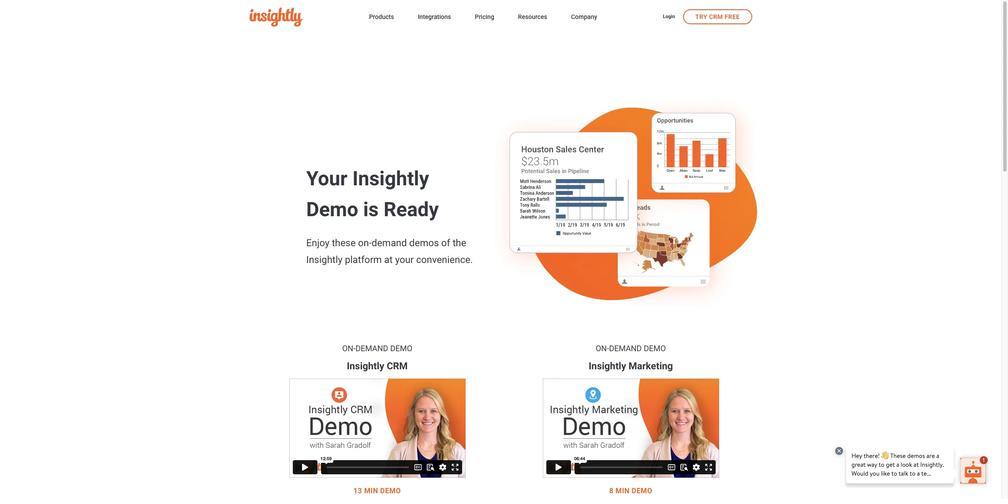 Task type: describe. For each thing, give the bounding box(es) containing it.
your insightly demo is ready
[[307, 167, 439, 221]]

crm for insightly
[[387, 361, 408, 372]]

integrations
[[418, 13, 451, 20]]

these
[[332, 238, 356, 249]]

the
[[453, 238, 467, 249]]

login
[[664, 14, 676, 19]]

products
[[369, 13, 394, 20]]

insightly logo link
[[250, 7, 355, 27]]

insightly inside your insightly demo is ready
[[353, 167, 430, 190]]

marketing
[[629, 361, 674, 372]]

on- for insightly marketing
[[596, 344, 610, 353]]

resources
[[519, 13, 548, 20]]

demo right 8
[[632, 487, 653, 495]]

pricing
[[475, 13, 495, 20]]

login link
[[664, 13, 676, 21]]

try crm free link
[[684, 9, 753, 24]]

company link
[[572, 11, 598, 23]]

on-demand demo for marketing
[[596, 344, 666, 353]]

is
[[364, 198, 379, 221]]

platform
[[345, 254, 382, 265]]

demo up insightly crm
[[391, 344, 413, 353]]

demo up marketing
[[644, 344, 666, 353]]

convenience.
[[417, 254, 473, 265]]

demand for crm
[[356, 344, 389, 353]]

insightly logo image
[[250, 7, 303, 27]]

integrations link
[[418, 11, 451, 23]]

ready
[[384, 198, 439, 221]]

min for marketing
[[616, 487, 630, 495]]



Task type: vqa. For each thing, say whether or not it's contained in the screenshot.
it
no



Task type: locate. For each thing, give the bounding box(es) containing it.
crm inside button
[[710, 13, 724, 20]]

crm
[[710, 13, 724, 20], [387, 361, 408, 372]]

demand up insightly marketing
[[610, 344, 642, 353]]

8
[[610, 487, 614, 495]]

0 horizontal spatial min
[[365, 487, 379, 495]]

0 vertical spatial crm
[[710, 13, 724, 20]]

products link
[[369, 11, 394, 23]]

your
[[395, 254, 414, 265]]

1 horizontal spatial demand
[[610, 344, 642, 353]]

company
[[572, 13, 598, 20]]

on- for insightly crm
[[342, 344, 356, 353]]

on-demand demo for crm
[[342, 344, 413, 353]]

1 demand from the left
[[356, 344, 389, 353]]

demand for marketing
[[610, 344, 642, 353]]

1 horizontal spatial crm
[[710, 13, 724, 20]]

demand
[[356, 344, 389, 353], [610, 344, 642, 353]]

demand up insightly crm
[[356, 344, 389, 353]]

min for crm
[[365, 487, 379, 495]]

free
[[725, 13, 740, 20]]

1 horizontal spatial on-demand demo
[[596, 344, 666, 353]]

0 horizontal spatial demand
[[356, 344, 389, 353]]

of
[[442, 238, 451, 249]]

enjoy these on-demand demos of the insightly platform at your convenience.
[[307, 238, 473, 265]]

try crm free button
[[684, 9, 753, 24]]

2 on-demand demo from the left
[[596, 344, 666, 353]]

your
[[307, 167, 348, 190]]

on- up insightly marketing
[[596, 344, 610, 353]]

demo
[[307, 198, 359, 221]]

try
[[696, 13, 708, 20]]

min right 8
[[616, 487, 630, 495]]

demand
[[372, 238, 407, 249]]

on-
[[342, 344, 356, 353], [596, 344, 610, 353]]

on- up insightly crm
[[342, 344, 356, 353]]

2 on- from the left
[[596, 344, 610, 353]]

insightly inside enjoy these on-demand demos of the insightly platform at your convenience.
[[307, 254, 343, 265]]

1 on- from the left
[[342, 344, 356, 353]]

enjoy
[[307, 238, 330, 249]]

13
[[354, 487, 363, 495]]

2 demand from the left
[[610, 344, 642, 353]]

min
[[365, 487, 379, 495], [616, 487, 630, 495]]

on-demand demo up insightly marketing
[[596, 344, 666, 353]]

1 on-demand demo from the left
[[342, 344, 413, 353]]

resources link
[[519, 11, 548, 23]]

insightly crm
[[347, 361, 408, 372]]

on-demand demo up insightly crm
[[342, 344, 413, 353]]

0 horizontal spatial on-demand demo
[[342, 344, 413, 353]]

1 vertical spatial crm
[[387, 361, 408, 372]]

on-demand demo
[[342, 344, 413, 353], [596, 344, 666, 353]]

1 horizontal spatial on-
[[596, 344, 610, 353]]

insightly
[[353, 167, 430, 190], [307, 254, 343, 265], [347, 361, 385, 372], [589, 361, 627, 372]]

0 horizontal spatial crm
[[387, 361, 408, 372]]

1 horizontal spatial min
[[616, 487, 630, 495]]

try crm free
[[696, 13, 740, 20]]

2 min from the left
[[616, 487, 630, 495]]

pricing link
[[475, 11, 495, 23]]

0 horizontal spatial on-
[[342, 344, 356, 353]]

insightly marketing
[[589, 361, 674, 372]]

8 min demo
[[610, 487, 653, 495]]

min right the 13
[[365, 487, 379, 495]]

crm for try
[[710, 13, 724, 20]]

at
[[385, 254, 393, 265]]

demos
[[410, 238, 439, 249]]

on-
[[358, 238, 372, 249]]

demo right the 13
[[381, 487, 401, 495]]

1 min from the left
[[365, 487, 379, 495]]

13 min demo
[[354, 487, 401, 495]]

demo
[[391, 344, 413, 353], [644, 344, 666, 353], [381, 487, 401, 495], [632, 487, 653, 495]]



